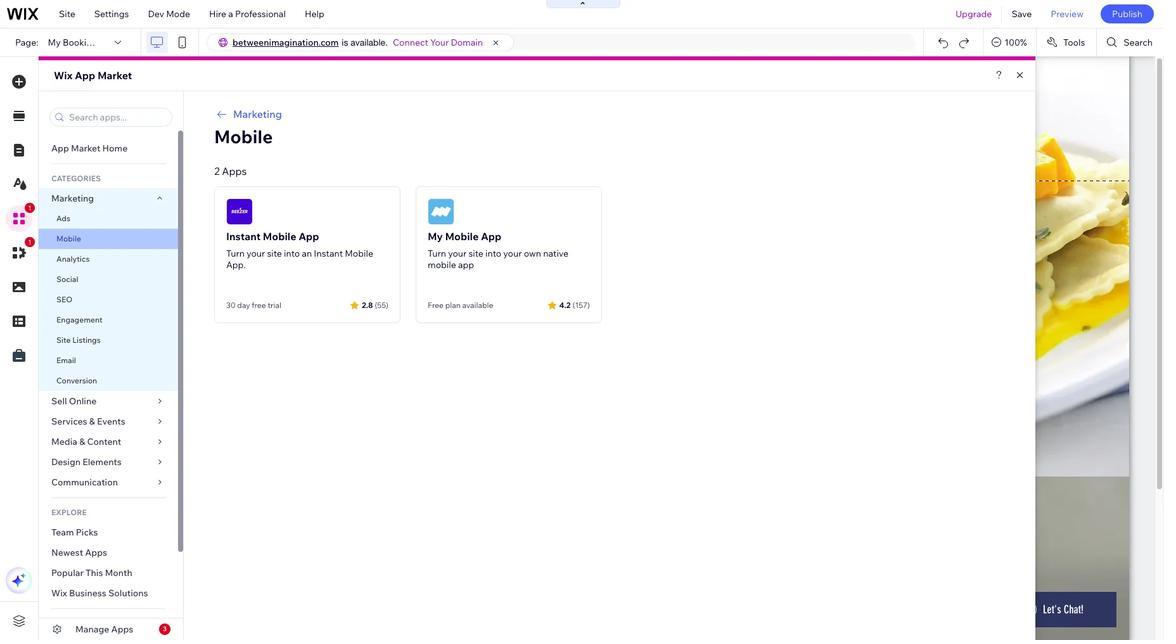 Task type: vqa. For each thing, say whether or not it's contained in the screenshot.
Manage
yes



Task type: describe. For each thing, give the bounding box(es) containing it.
my mobile app logo image
[[428, 198, 455, 225]]

publish button
[[1101, 4, 1155, 23]]

instant mobile app turn your site into an instant mobile app.
[[226, 230, 374, 271]]

mobile inside "link"
[[56, 234, 81, 243]]

listings
[[72, 335, 101, 345]]

domain
[[451, 37, 483, 48]]

sell online link
[[39, 391, 178, 412]]

communication link
[[39, 472, 178, 493]]

is available. connect your domain
[[342, 37, 483, 48]]

content
[[87, 436, 121, 448]]

hire
[[209, 8, 226, 20]]

publish
[[1113, 8, 1143, 20]]

team picks
[[51, 527, 98, 538]]

seo
[[56, 295, 72, 304]]

plan
[[446, 301, 461, 310]]

apps for manage apps
[[111, 624, 133, 635]]

this
[[86, 568, 103, 579]]

help
[[86, 619, 106, 628]]

team picks link
[[39, 522, 178, 543]]

categories
[[51, 174, 101, 183]]

1 for second 1 button from the top
[[28, 238, 32, 246]]

sell
[[51, 396, 67, 407]]

0 vertical spatial instant
[[226, 230, 261, 243]]

team
[[51, 527, 74, 538]]

social link
[[39, 269, 178, 290]]

4.2
[[560, 300, 571, 310]]

mobile link
[[39, 229, 178, 249]]

mode
[[166, 8, 190, 20]]

apps to help you
[[51, 619, 124, 628]]

Search apps... field
[[65, 108, 168, 126]]

solutions
[[108, 588, 148, 599]]

app inside instant mobile app turn your site into an instant mobile app.
[[299, 230, 319, 243]]

app market home link
[[39, 138, 178, 159]]

picks
[[76, 527, 98, 538]]

preview button
[[1042, 0, 1094, 28]]

services & events link
[[39, 412, 178, 432]]

to
[[74, 619, 84, 628]]

& for content
[[79, 436, 85, 448]]

tools button
[[1037, 29, 1097, 56]]

month
[[105, 568, 132, 579]]

market inside "link"
[[71, 143, 100, 154]]

an
[[302, 248, 312, 259]]

0 horizontal spatial marketing
[[51, 193, 94, 204]]

your for my
[[448, 248, 467, 259]]

4.2 (157)
[[560, 300, 590, 310]]

manage apps
[[75, 624, 133, 635]]

3 your from the left
[[504, 248, 522, 259]]

app inside app market home "link"
[[51, 143, 69, 154]]

30
[[226, 301, 236, 310]]

wix app market
[[54, 69, 132, 82]]

ads
[[56, 214, 70, 223]]

2 apps
[[214, 165, 247, 178]]

100% button
[[985, 29, 1037, 56]]

(55)
[[375, 300, 389, 310]]

turn for my
[[428, 248, 446, 259]]

your for instant
[[247, 248, 265, 259]]

professional
[[235, 8, 286, 20]]

& for events
[[89, 416, 95, 427]]

mobile inside my mobile app turn your site into your own native mobile app
[[445, 230, 479, 243]]

bookings
[[63, 37, 102, 48]]

100%
[[1005, 37, 1028, 48]]

services & events
[[51, 416, 125, 427]]

connect
[[393, 37, 429, 48]]

available.
[[351, 37, 388, 48]]

services
[[51, 416, 87, 427]]

native
[[544, 248, 569, 259]]

my for bookings
[[48, 37, 61, 48]]

popular this month link
[[39, 563, 178, 583]]

design elements link
[[39, 452, 178, 472]]

(157)
[[573, 300, 590, 310]]

free
[[252, 301, 266, 310]]

1 for second 1 button from the bottom
[[28, 204, 32, 212]]

dev mode
[[148, 8, 190, 20]]

conversion link
[[39, 371, 178, 391]]

search button
[[1098, 29, 1165, 56]]

communication
[[51, 477, 120, 488]]

save button
[[1003, 0, 1042, 28]]

design elements
[[51, 457, 122, 468]]

site for instant
[[267, 248, 282, 259]]

search
[[1124, 37, 1153, 48]]

email link
[[39, 351, 178, 371]]

help
[[305, 8, 325, 20]]

trial
[[268, 301, 281, 310]]

your
[[430, 37, 449, 48]]



Task type: locate. For each thing, give the bounding box(es) containing it.
wix
[[54, 69, 72, 82], [51, 588, 67, 599]]

2 horizontal spatial apps
[[222, 165, 247, 178]]

site up 'email'
[[56, 335, 71, 345]]

apps right 2
[[222, 165, 247, 178]]

site for site
[[59, 8, 75, 20]]

1 site from the left
[[267, 248, 282, 259]]

engagement
[[56, 315, 102, 325]]

apps for newest apps
[[85, 547, 107, 559]]

ads link
[[39, 209, 178, 229]]

0 vertical spatial marketing link
[[214, 107, 1006, 122]]

design
[[51, 457, 81, 468]]

preview
[[1052, 8, 1084, 20]]

a
[[228, 8, 233, 20]]

1 button left analytics
[[6, 237, 35, 266]]

instant mobile app  logo image
[[226, 198, 253, 225]]

2 into from the left
[[486, 248, 502, 259]]

1 turn from the left
[[226, 248, 245, 259]]

wix for wix business solutions
[[51, 588, 67, 599]]

app
[[75, 69, 95, 82], [51, 143, 69, 154], [299, 230, 319, 243], [481, 230, 502, 243]]

wix for wix app market
[[54, 69, 72, 82]]

0 horizontal spatial &
[[79, 436, 85, 448]]

mobile
[[214, 126, 273, 148], [263, 230, 296, 243], [445, 230, 479, 243], [56, 234, 81, 243], [345, 248, 374, 259]]

&
[[89, 416, 95, 427], [79, 436, 85, 448]]

0 vertical spatial wix
[[54, 69, 72, 82]]

2 horizontal spatial your
[[504, 248, 522, 259]]

apps right help
[[111, 624, 133, 635]]

apps up this
[[85, 547, 107, 559]]

you
[[108, 619, 124, 628]]

site right the "mobile"
[[469, 248, 484, 259]]

1 vertical spatial 1
[[28, 238, 32, 246]]

app.
[[226, 259, 246, 271]]

turn left app
[[428, 248, 446, 259]]

into
[[284, 248, 300, 259], [486, 248, 502, 259]]

media & content
[[51, 436, 121, 448]]

market up search apps... field
[[98, 69, 132, 82]]

0 horizontal spatial apps
[[85, 547, 107, 559]]

1 horizontal spatial turn
[[428, 248, 446, 259]]

turn inside instant mobile app turn your site into an instant mobile app.
[[226, 248, 245, 259]]

1 horizontal spatial &
[[89, 416, 95, 427]]

seo link
[[39, 290, 178, 310]]

apps for 2 apps
[[222, 165, 247, 178]]

apps
[[222, 165, 247, 178], [85, 547, 107, 559], [111, 624, 133, 635]]

site
[[59, 8, 75, 20], [56, 335, 71, 345]]

newest apps link
[[39, 543, 178, 563]]

conversion
[[56, 376, 97, 386]]

0 vertical spatial marketing
[[233, 108, 282, 120]]

turn for instant
[[226, 248, 245, 259]]

turn inside my mobile app turn your site into your own native mobile app
[[428, 248, 446, 259]]

apps
[[51, 619, 72, 628]]

0 horizontal spatial your
[[247, 248, 265, 259]]

into right app
[[486, 248, 502, 259]]

0 vertical spatial site
[[59, 8, 75, 20]]

market left home
[[71, 143, 100, 154]]

email
[[56, 356, 76, 365]]

upgrade
[[956, 8, 993, 20]]

free plan available
[[428, 301, 494, 310]]

1 vertical spatial marketing link
[[39, 188, 178, 209]]

1 vertical spatial marketing
[[51, 193, 94, 204]]

1 vertical spatial &
[[79, 436, 85, 448]]

marketing down categories
[[51, 193, 94, 204]]

available
[[463, 301, 494, 310]]

turn down instant mobile app  logo at top left
[[226, 248, 245, 259]]

betweenimagination.com
[[233, 37, 339, 48]]

into left the an
[[284, 248, 300, 259]]

2.8
[[362, 300, 373, 310]]

my bookings
[[48, 37, 102, 48]]

my down 'my mobile app logo'
[[428, 230, 443, 243]]

hire a professional
[[209, 8, 286, 20]]

0 vertical spatial my
[[48, 37, 61, 48]]

site inside my mobile app turn your site into your own native mobile app
[[469, 248, 484, 259]]

my mobile app turn your site into your own native mobile app
[[428, 230, 569, 271]]

newest
[[51, 547, 83, 559]]

tools
[[1064, 37, 1086, 48]]

wix business solutions
[[51, 588, 148, 599]]

0 horizontal spatial my
[[48, 37, 61, 48]]

0 horizontal spatial marketing link
[[39, 188, 178, 209]]

0 vertical spatial apps
[[222, 165, 247, 178]]

into for my mobile app
[[486, 248, 502, 259]]

site for my
[[469, 248, 484, 259]]

0 horizontal spatial site
[[267, 248, 282, 259]]

0 vertical spatial &
[[89, 416, 95, 427]]

site
[[267, 248, 282, 259], [469, 248, 484, 259]]

app
[[458, 259, 474, 271]]

0 horizontal spatial into
[[284, 248, 300, 259]]

1 vertical spatial instant
[[314, 248, 343, 259]]

marketing link
[[214, 107, 1006, 122], [39, 188, 178, 209]]

sell online
[[51, 396, 97, 407]]

wix business solutions link
[[39, 583, 178, 604]]

1 horizontal spatial apps
[[111, 624, 133, 635]]

wix down popular at bottom
[[51, 588, 67, 599]]

into for instant mobile app
[[284, 248, 300, 259]]

& left events in the left of the page
[[89, 416, 95, 427]]

home
[[102, 143, 128, 154]]

analytics
[[56, 254, 90, 264]]

online
[[69, 396, 97, 407]]

instant right the an
[[314, 248, 343, 259]]

instant
[[226, 230, 261, 243], [314, 248, 343, 259]]

your right app.
[[247, 248, 265, 259]]

save
[[1012, 8, 1033, 20]]

1 vertical spatial 1 button
[[6, 237, 35, 266]]

your
[[247, 248, 265, 259], [448, 248, 467, 259], [504, 248, 522, 259]]

1 horizontal spatial marketing link
[[214, 107, 1006, 122]]

1 into from the left
[[284, 248, 300, 259]]

explore
[[51, 508, 87, 517]]

app inside my mobile app turn your site into your own native mobile app
[[481, 230, 502, 243]]

own
[[524, 248, 542, 259]]

1 vertical spatial market
[[71, 143, 100, 154]]

2 turn from the left
[[428, 248, 446, 259]]

media
[[51, 436, 77, 448]]

into inside instant mobile app turn your site into an instant mobile app.
[[284, 248, 300, 259]]

0 horizontal spatial turn
[[226, 248, 245, 259]]

1 horizontal spatial your
[[448, 248, 467, 259]]

business
[[69, 588, 106, 599]]

1 horizontal spatial my
[[428, 230, 443, 243]]

my
[[48, 37, 61, 48], [428, 230, 443, 243]]

my inside my mobile app turn your site into your own native mobile app
[[428, 230, 443, 243]]

site inside instant mobile app turn your site into an instant mobile app.
[[267, 248, 282, 259]]

social
[[56, 275, 78, 284]]

wix inside wix business solutions link
[[51, 588, 67, 599]]

0 vertical spatial market
[[98, 69, 132, 82]]

2 vertical spatial apps
[[111, 624, 133, 635]]

mobile
[[428, 259, 456, 271]]

1 horizontal spatial into
[[486, 248, 502, 259]]

0 horizontal spatial instant
[[226, 230, 261, 243]]

1 button left ads
[[6, 203, 35, 232]]

free
[[428, 301, 444, 310]]

popular this month
[[51, 568, 132, 579]]

& right media on the bottom left
[[79, 436, 85, 448]]

analytics link
[[39, 249, 178, 269]]

my for mobile
[[428, 230, 443, 243]]

into inside my mobile app turn your site into your own native mobile app
[[486, 248, 502, 259]]

marketing up 2 apps
[[233, 108, 282, 120]]

2 1 from the top
[[28, 238, 32, 246]]

dev
[[148, 8, 164, 20]]

site listings
[[56, 335, 101, 345]]

2 your from the left
[[448, 248, 467, 259]]

2
[[214, 165, 220, 178]]

events
[[97, 416, 125, 427]]

your down 'my mobile app logo'
[[448, 248, 467, 259]]

my left bookings
[[48, 37, 61, 48]]

0 vertical spatial 1 button
[[6, 203, 35, 232]]

2 1 button from the top
[[6, 237, 35, 266]]

30 day free trial
[[226, 301, 281, 310]]

1 1 button from the top
[[6, 203, 35, 232]]

1 vertical spatial apps
[[85, 547, 107, 559]]

your inside instant mobile app turn your site into an instant mobile app.
[[247, 248, 265, 259]]

manage
[[75, 624, 109, 635]]

1 your from the left
[[247, 248, 265, 259]]

1 horizontal spatial instant
[[314, 248, 343, 259]]

1 horizontal spatial site
[[469, 248, 484, 259]]

1 horizontal spatial marketing
[[233, 108, 282, 120]]

site left the an
[[267, 248, 282, 259]]

1 vertical spatial wix
[[51, 588, 67, 599]]

0 vertical spatial 1
[[28, 204, 32, 212]]

site up my bookings
[[59, 8, 75, 20]]

2 site from the left
[[469, 248, 484, 259]]

1 vertical spatial site
[[56, 335, 71, 345]]

popular
[[51, 568, 84, 579]]

wix down my bookings
[[54, 69, 72, 82]]

elements
[[83, 457, 122, 468]]

1 vertical spatial my
[[428, 230, 443, 243]]

1 1 from the top
[[28, 204, 32, 212]]

app market home
[[51, 143, 128, 154]]

1
[[28, 204, 32, 212], [28, 238, 32, 246]]

day
[[237, 301, 250, 310]]

site for site listings
[[56, 335, 71, 345]]

your left own
[[504, 248, 522, 259]]

instant down instant mobile app  logo at top left
[[226, 230, 261, 243]]

marketing
[[233, 108, 282, 120], [51, 193, 94, 204]]



